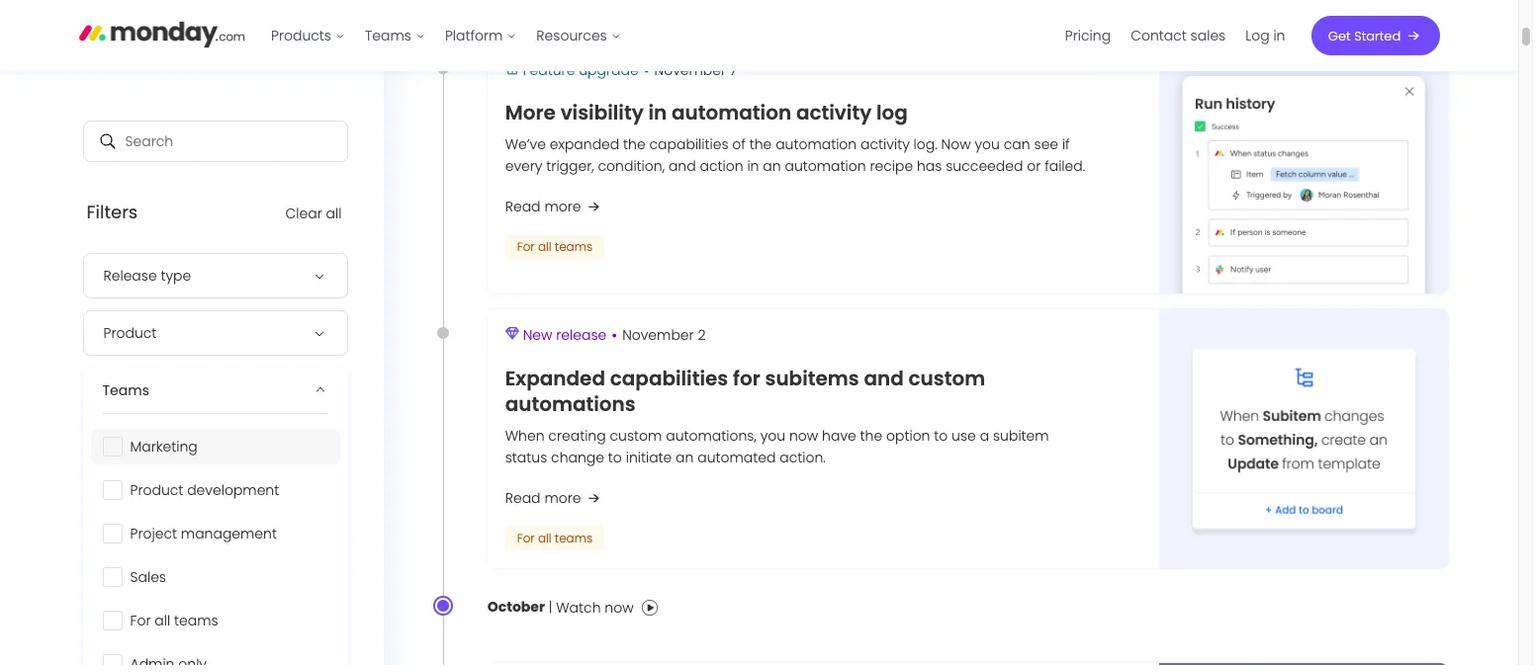 Task type: vqa. For each thing, say whether or not it's contained in the screenshot.
AN in the More visibility in automation activity log We've expanded the capabilities of the automation activity log. Now you can see if every trigger, condition, and action in an automation recipe has succeeded or failed.
yes



Task type: locate. For each thing, give the bounding box(es) containing it.
all down every at the top of page
[[538, 239, 552, 255]]

2 vertical spatial for
[[130, 611, 151, 631]]

2 read from the top
[[505, 488, 541, 508]]

1 vertical spatial •
[[612, 325, 617, 347]]

to left use
[[934, 426, 948, 446]]

0 vertical spatial read
[[505, 197, 541, 217]]

1 more from the top
[[544, 197, 581, 217]]

0 vertical spatial custom
[[909, 365, 985, 392]]

product up project
[[130, 481, 183, 501]]

upgrade
[[579, 60, 639, 80]]

and left action
[[669, 156, 696, 176]]

expanded capabilities for subitems and custom automations when creating custom automations, you now have the option to use a subitem status change to initiate an automated action.
[[505, 365, 1049, 467]]

0 vertical spatial read more
[[505, 197, 581, 217]]

1 horizontal spatial now
[[789, 426, 818, 446]]

all up |
[[538, 530, 552, 547]]

read down every at the top of page
[[505, 197, 541, 217]]

automated
[[698, 448, 776, 467]]

teams inside dropdown button
[[102, 381, 149, 401]]

• right upgrade
[[644, 59, 649, 82]]

action.
[[780, 448, 826, 467]]

2 more from the top
[[544, 488, 581, 508]]

0 vertical spatial in
[[1273, 26, 1285, 45]]

in right action
[[747, 156, 759, 176]]

activity left log
[[796, 99, 872, 127]]

trigger,
[[546, 156, 594, 176]]

1 vertical spatial activity
[[861, 135, 910, 154]]

custom
[[909, 365, 985, 392], [610, 426, 662, 446]]

teams inside for all teams option
[[174, 611, 218, 631]]

1 vertical spatial and
[[864, 365, 904, 392]]

all
[[326, 204, 342, 224], [538, 239, 552, 255], [538, 530, 552, 547], [155, 611, 170, 631]]

product for product development
[[130, 481, 183, 501]]

to
[[934, 426, 948, 446], [608, 448, 622, 467]]

has
[[917, 156, 942, 176]]

for down sales
[[130, 611, 151, 631]]

an down automations,
[[676, 448, 694, 467]]

monday.com logo image
[[79, 13, 245, 54]]

0 vertical spatial an
[[763, 156, 781, 176]]

log.
[[914, 135, 937, 154]]

new feature upgrade icon image
[[505, 62, 519, 76]]

type
[[161, 266, 191, 286]]

1 horizontal spatial list
[[1055, 0, 1295, 71]]

• for capabilities
[[612, 325, 617, 347]]

products link
[[261, 20, 355, 51]]

1 horizontal spatial custom
[[909, 365, 985, 392]]

more down change
[[544, 488, 581, 508]]

2 list from the left
[[1055, 0, 1295, 71]]

in
[[1273, 26, 1285, 45], [648, 99, 667, 127], [747, 156, 759, 176]]

teams
[[365, 26, 411, 45], [102, 381, 149, 401]]

you
[[975, 135, 1000, 154], [760, 426, 786, 446]]

1 horizontal spatial and
[[864, 365, 904, 392]]

1 vertical spatial product
[[130, 481, 183, 501]]

now
[[941, 135, 971, 154]]

read more for automations
[[505, 488, 581, 508]]

now
[[789, 426, 818, 446], [605, 599, 634, 619]]

1 read more link from the top
[[505, 195, 605, 219]]

or
[[1027, 156, 1041, 176]]

to left 'initiate'
[[608, 448, 622, 467]]

1 vertical spatial for
[[517, 530, 535, 547]]

pricing
[[1065, 26, 1111, 45]]

1 horizontal spatial an
[[763, 156, 781, 176]]

2 vertical spatial for all teams
[[130, 611, 218, 631]]

0 horizontal spatial to
[[608, 448, 622, 467]]

feature
[[523, 60, 575, 80]]

0 vertical spatial now
[[789, 426, 818, 446]]

october
[[487, 598, 545, 618]]

read down status
[[505, 488, 541, 508]]

teams up marketing
[[102, 381, 149, 401]]

read more down status
[[505, 488, 581, 508]]

for all teams
[[517, 239, 593, 255], [517, 530, 593, 547], [130, 611, 218, 631]]

automation up of
[[672, 99, 791, 127]]

automation left recipe
[[785, 156, 866, 176]]

read more link down trigger,
[[505, 195, 605, 219]]

list containing pricing
[[1055, 0, 1295, 71]]

capabilities
[[649, 135, 729, 154], [610, 365, 728, 392]]

0 horizontal spatial and
[[669, 156, 696, 176]]

1 vertical spatial automation
[[776, 135, 857, 154]]

product for product
[[103, 323, 157, 343]]

0 vertical spatial you
[[975, 135, 1000, 154]]

you up the succeeded
[[975, 135, 1000, 154]]

and inside expanded capabilities for subitems and custom automations when creating custom automations, you now have the option to use a subitem status change to initiate an automated action.
[[864, 365, 904, 392]]

1 list from the left
[[261, 0, 631, 71]]

custom up use
[[909, 365, 985, 392]]

an
[[763, 156, 781, 176], [676, 448, 694, 467]]

now inside button
[[605, 599, 634, 619]]

recipe
[[870, 156, 913, 176]]

1 vertical spatial for all teams
[[517, 530, 593, 547]]

1 vertical spatial an
[[676, 448, 694, 467]]

2 horizontal spatial in
[[1273, 26, 1285, 45]]

1 horizontal spatial in
[[747, 156, 759, 176]]

teams right products link
[[365, 26, 411, 45]]

0 horizontal spatial •
[[612, 325, 617, 347]]

1 horizontal spatial the
[[749, 135, 772, 154]]

teams for teams dropdown button
[[102, 381, 149, 401]]

list
[[261, 0, 631, 71], [1055, 0, 1295, 71]]

platform link
[[435, 20, 527, 51]]

read more link for automations
[[505, 486, 605, 510]]

november for visibility
[[654, 60, 726, 80]]

0 horizontal spatial in
[[648, 99, 667, 127]]

for all teams inside option
[[130, 611, 218, 631]]

you up action.
[[760, 426, 786, 446]]

1 horizontal spatial teams
[[365, 26, 411, 45]]

0 horizontal spatial teams
[[102, 381, 149, 401]]

feature release icon image
[[505, 328, 519, 340]]

read more link down change
[[505, 486, 605, 510]]

watch now button
[[556, 593, 657, 624]]

action level automation activity log image
[[1159, 44, 1448, 294]]

november inside feature upgrade • november 7
[[654, 60, 726, 80]]

watch
[[556, 599, 601, 619]]

for all teams up |
[[517, 530, 593, 547]]

the
[[623, 135, 646, 154], [749, 135, 772, 154], [860, 426, 882, 446]]

read more down every at the top of page
[[505, 197, 581, 217]]

product development
[[130, 481, 279, 501]]

november left 2
[[622, 326, 694, 345]]

capabilities up action
[[649, 135, 729, 154]]

in down feature upgrade • november 7
[[648, 99, 667, 127]]

of
[[732, 135, 746, 154]]

when
[[505, 426, 545, 446]]

more for we've
[[544, 197, 581, 217]]

the right 'have'
[[860, 426, 882, 446]]

november inside new release • november 2
[[622, 326, 694, 345]]

1 read from the top
[[505, 197, 541, 217]]

get started button
[[1311, 16, 1440, 55]]

automation
[[672, 99, 791, 127], [776, 135, 857, 154], [785, 156, 866, 176]]

more
[[544, 197, 581, 217], [544, 488, 581, 508]]

Search text field
[[84, 122, 347, 161]]

and inside more visibility in automation activity log we've expanded the capabilities of the automation activity log. now you can see if every trigger, condition, and action in an automation recipe has succeeded or failed.
[[669, 156, 696, 176]]

1 horizontal spatial •
[[644, 59, 649, 82]]

product inside product development "option"
[[130, 481, 183, 501]]

platform
[[445, 26, 503, 45]]

0 vertical spatial to
[[934, 426, 948, 446]]

teams down trigger,
[[555, 239, 593, 255]]

visibility
[[560, 99, 644, 127]]

0 vertical spatial november
[[654, 60, 726, 80]]

teams inside list
[[365, 26, 411, 45]]

0 vertical spatial more
[[544, 197, 581, 217]]

0 horizontal spatial you
[[760, 426, 786, 446]]

new
[[523, 326, 552, 345]]

2 read more from the top
[[505, 488, 581, 508]]

all inside option
[[155, 611, 170, 631]]

1 vertical spatial you
[[760, 426, 786, 446]]

the up condition,
[[623, 135, 646, 154]]

1 vertical spatial custom
[[610, 426, 662, 446]]

•
[[644, 59, 649, 82], [612, 325, 617, 347]]

0 horizontal spatial now
[[605, 599, 634, 619]]

in right log
[[1273, 26, 1285, 45]]

capabilities inside expanded capabilities for subitems and custom automations when creating custom automations, you now have the option to use a subitem status change to initiate an automated action.
[[610, 365, 728, 392]]

2 horizontal spatial the
[[860, 426, 882, 446]]

more down trigger,
[[544, 197, 581, 217]]

for up october on the bottom left of page
[[517, 530, 535, 547]]

• right release
[[612, 325, 617, 347]]

1 horizontal spatial you
[[975, 135, 1000, 154]]

for all teams for we've
[[517, 239, 593, 255]]

1 vertical spatial teams
[[102, 381, 149, 401]]

more for automations
[[544, 488, 581, 508]]

now right watch
[[605, 599, 634, 619]]

read
[[505, 197, 541, 217], [505, 488, 541, 508]]

for for we've
[[517, 239, 535, 255]]

failed.
[[1045, 156, 1085, 176]]

an inside expanded capabilities for subitems and custom automations when creating custom automations, you now have the option to use a subitem status change to initiate an automated action.
[[676, 448, 694, 467]]

for for automations
[[517, 530, 535, 547]]

custom up 'initiate'
[[610, 426, 662, 446]]

product inside product popup button
[[103, 323, 157, 343]]

whats new when subitem status change  automation trigger image
[[1159, 310, 1448, 569]]

and up option
[[864, 365, 904, 392]]

0 vertical spatial capabilities
[[649, 135, 729, 154]]

more visibility in automation activity log we've expanded the capabilities of the automation activity log. now you can see if every trigger, condition, and action in an automation recipe has succeeded or failed.
[[505, 99, 1085, 176]]

get
[[1328, 26, 1351, 45]]

0 vertical spatial teams
[[555, 239, 593, 255]]

read more
[[505, 197, 581, 217], [505, 488, 581, 508]]

release
[[103, 266, 157, 286]]

0 horizontal spatial an
[[676, 448, 694, 467]]

0 vertical spatial automation
[[672, 99, 791, 127]]

1 vertical spatial read more link
[[505, 486, 605, 510]]

1 vertical spatial now
[[605, 599, 634, 619]]

development
[[187, 481, 279, 501]]

teams up watch
[[555, 530, 593, 547]]

product development option
[[91, 473, 340, 508]]

1 read more from the top
[[505, 197, 581, 217]]

1 vertical spatial november
[[622, 326, 694, 345]]

activity up recipe
[[861, 135, 910, 154]]

all down sales
[[155, 611, 170, 631]]

0 horizontal spatial list
[[261, 0, 631, 71]]

1 vertical spatial teams
[[555, 530, 593, 547]]

automations,
[[666, 426, 757, 446]]

in inside list
[[1273, 26, 1285, 45]]

1 vertical spatial read
[[505, 488, 541, 508]]

0 vertical spatial product
[[103, 323, 157, 343]]

capabilities down 2
[[610, 365, 728, 392]]

new release • november 2
[[523, 325, 706, 347]]

for all teams down trigger,
[[517, 239, 593, 255]]

activity
[[796, 99, 872, 127], [861, 135, 910, 154]]

an right action
[[763, 156, 781, 176]]

0 vertical spatial teams
[[365, 26, 411, 45]]

for down every at the top of page
[[517, 239, 535, 255]]

the right of
[[749, 135, 772, 154]]

|
[[545, 598, 556, 618]]

0 vertical spatial read more link
[[505, 195, 605, 219]]

november
[[654, 60, 726, 80], [622, 326, 694, 345]]

0 vertical spatial •
[[644, 59, 649, 82]]

for
[[517, 239, 535, 255], [517, 530, 535, 547], [130, 611, 151, 631]]

a
[[980, 426, 989, 446]]

for all teams down sales
[[130, 611, 218, 631]]

1 vertical spatial more
[[544, 488, 581, 508]]

and
[[669, 156, 696, 176], [864, 365, 904, 392]]

• for visibility
[[644, 59, 649, 82]]

1 vertical spatial read more
[[505, 488, 581, 508]]

read more link
[[505, 195, 605, 219], [505, 486, 605, 510]]

teams down sales "option"
[[174, 611, 218, 631]]

1 vertical spatial capabilities
[[610, 365, 728, 392]]

automations
[[505, 390, 636, 418]]

log in link
[[1236, 20, 1295, 51]]

automation right of
[[776, 135, 857, 154]]

0 vertical spatial for all teams
[[517, 239, 593, 255]]

0 vertical spatial and
[[669, 156, 696, 176]]

product down release
[[103, 323, 157, 343]]

log
[[1246, 26, 1270, 45]]

2
[[698, 326, 706, 345]]

action
[[700, 156, 743, 176]]

now up action.
[[789, 426, 818, 446]]

november left 7
[[654, 60, 726, 80]]

0 vertical spatial for
[[517, 239, 535, 255]]

2 vertical spatial teams
[[174, 611, 218, 631]]

teams
[[555, 239, 593, 255], [555, 530, 593, 547], [174, 611, 218, 631]]

change
[[551, 448, 604, 467]]

products
[[271, 26, 331, 45]]

log
[[876, 99, 908, 127]]

more
[[505, 99, 556, 127]]

0 horizontal spatial the
[[623, 135, 646, 154]]

2 read more link from the top
[[505, 486, 605, 510]]



Task type: describe. For each thing, give the bounding box(es) containing it.
2 vertical spatial automation
[[785, 156, 866, 176]]

marketing
[[130, 437, 198, 457]]

1 horizontal spatial to
[[934, 426, 948, 446]]

can
[[1004, 135, 1030, 154]]

the inside expanded capabilities for subitems and custom automations when creating custom automations, you now have the option to use a subitem status change to initiate an automated action.
[[860, 426, 882, 446]]

have
[[822, 426, 856, 446]]

read for automations
[[505, 488, 541, 508]]

watch now link
[[556, 593, 657, 624]]

we've
[[505, 135, 546, 154]]

sales
[[1190, 26, 1226, 45]]

read more for we've
[[505, 197, 581, 217]]

started
[[1354, 26, 1401, 45]]

resources
[[536, 26, 607, 45]]

project management option
[[91, 516, 340, 552]]

subitems
[[765, 365, 859, 392]]

list containing products
[[261, 0, 631, 71]]

main element
[[261, 0, 1440, 71]]

product button
[[83, 311, 348, 356]]

initiate
[[626, 448, 672, 467]]

release
[[556, 326, 607, 345]]

teams for "teams" link at the left
[[365, 26, 411, 45]]

resources link
[[527, 20, 631, 51]]

you inside more visibility in automation activity log we've expanded the capabilities of the automation activity log. now you can see if every trigger, condition, and action in an automation recipe has succeeded or failed.
[[975, 135, 1000, 154]]

expanded
[[505, 365, 605, 392]]

read for we've
[[505, 197, 541, 217]]

for inside option
[[130, 611, 151, 631]]

creating
[[548, 426, 606, 446]]

clear all
[[285, 204, 342, 224]]

contact
[[1131, 26, 1187, 45]]

filters
[[87, 200, 138, 225]]

sales
[[130, 568, 166, 588]]

read more link for we've
[[505, 195, 605, 219]]

subitem
[[993, 426, 1049, 446]]

clear all button
[[285, 204, 342, 224]]

all right clear
[[326, 204, 342, 224]]

expanded
[[550, 135, 619, 154]]

teams link
[[355, 20, 435, 51]]

for all teams option
[[91, 603, 340, 639]]

contact sales
[[1131, 26, 1226, 45]]

feature upgrade • november 7
[[523, 59, 737, 82]]

november for capabilities
[[622, 326, 694, 345]]

project management
[[130, 524, 277, 544]]

pricing link
[[1055, 20, 1121, 51]]

succeeded
[[946, 156, 1023, 176]]

marketing option
[[91, 429, 340, 465]]

clear
[[285, 204, 322, 224]]

teams button
[[83, 368, 348, 414]]

capabilities inside more visibility in automation activity log we've expanded the capabilities of the automation activity log. now you can see if every trigger, condition, and action in an automation recipe has succeeded or failed.
[[649, 135, 729, 154]]

0 horizontal spatial custom
[[610, 426, 662, 446]]

if
[[1062, 135, 1070, 154]]

an inside more visibility in automation activity log we've expanded the capabilities of the automation activity log. now you can see if every trigger, condition, and action in an automation recipe has succeeded or failed.
[[763, 156, 781, 176]]

1 vertical spatial in
[[648, 99, 667, 127]]

watch now
[[556, 599, 634, 619]]

see
[[1034, 135, 1058, 154]]

condition,
[[598, 156, 665, 176]]

for all teams for automations
[[517, 530, 593, 547]]

2 vertical spatial in
[[747, 156, 759, 176]]

you inside expanded capabilities for subitems and custom automations when creating custom automations, you now have the option to use a subitem status change to initiate an automated action.
[[760, 426, 786, 446]]

management
[[181, 524, 277, 544]]

get started
[[1328, 26, 1401, 45]]

release type button
[[83, 253, 348, 299]]

1 vertical spatial to
[[608, 448, 622, 467]]

teams for we've
[[555, 239, 593, 255]]

log in
[[1246, 26, 1285, 45]]

use
[[952, 426, 976, 446]]

every
[[505, 156, 543, 176]]

0 vertical spatial activity
[[796, 99, 872, 127]]

option
[[886, 426, 930, 446]]

sales option
[[91, 560, 340, 596]]

project
[[130, 524, 177, 544]]

for
[[733, 365, 760, 392]]

teams for automations
[[555, 530, 593, 547]]

status
[[505, 448, 547, 467]]

contact sales button
[[1121, 20, 1236, 51]]

release type
[[103, 266, 191, 286]]

7
[[730, 60, 737, 80]]

now inside expanded capabilities for subitems and custom automations when creating custom automations, you now have the option to use a subitem status change to initiate an automated action.
[[789, 426, 818, 446]]



